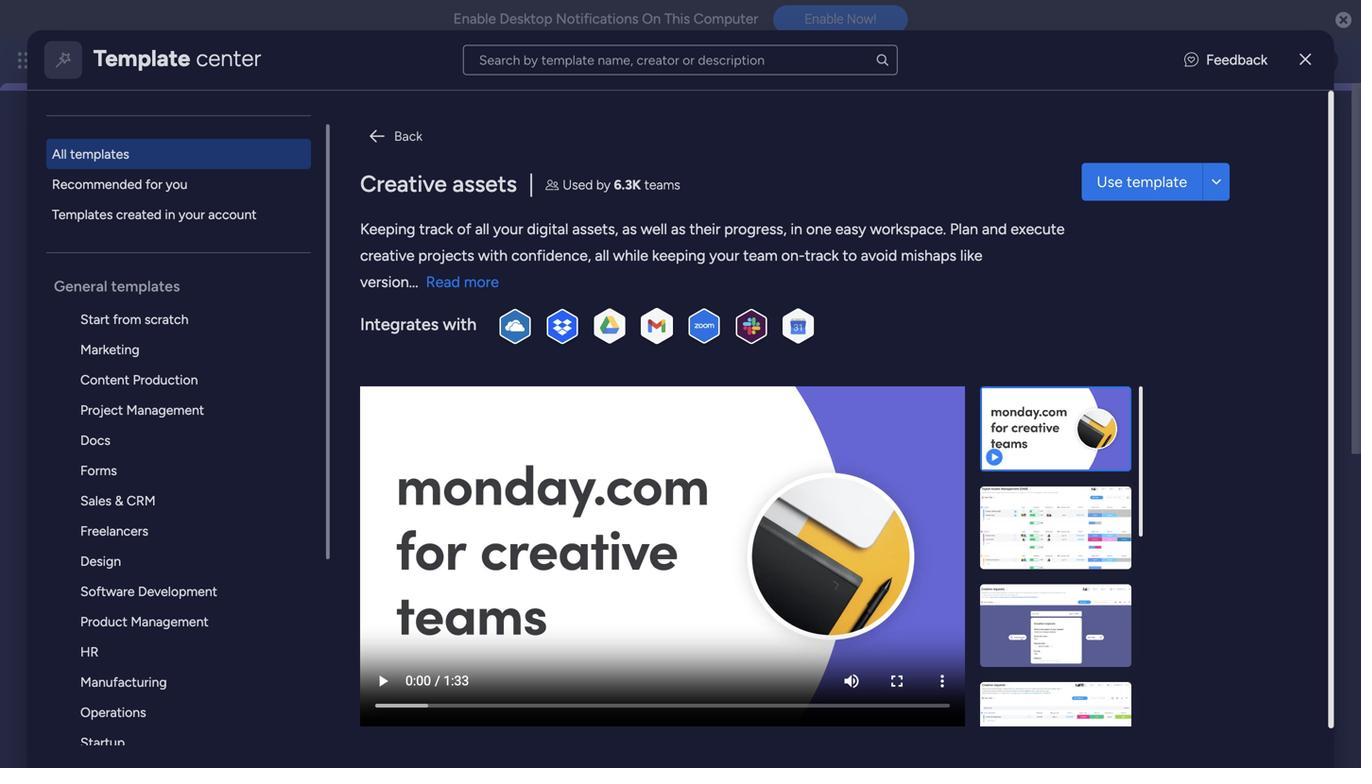 Task type: locate. For each thing, give the bounding box(es) containing it.
as left well
[[622, 220, 637, 238]]

to inside welcome to work management
[[333, 138, 348, 156]]

2 as from the left
[[671, 220, 686, 238]]

with
[[478, 247, 508, 265], [443, 314, 477, 335], [397, 495, 430, 515]]

forms
[[80, 463, 117, 479]]

templates
[[52, 207, 113, 223]]

you right for
[[166, 176, 187, 192]]

with up shared
[[443, 314, 477, 335]]

general templates list box
[[46, 91, 330, 769]]

keeping track of all your digital assets, as well as their progress, in one easy workspace. plan and execute creative projects with confidence, all while keeping your team on-track to avoid mishaps like version
[[360, 220, 1065, 291]]

all right run
[[325, 306, 338, 322]]

enable inside 'button'
[[805, 11, 844, 27]]

track down easy
[[805, 247, 839, 265]]

as right well
[[671, 220, 686, 238]]

your left account
[[178, 207, 205, 223]]

of up projects
[[457, 220, 471, 238]]

0 vertical spatial management
[[126, 402, 204, 418]]

and left run
[[277, 306, 299, 322]]

2 vertical spatial with
[[397, 495, 430, 515]]

manage
[[227, 306, 274, 322]]

sales & crm
[[80, 493, 155, 509]]

enable left desktop
[[454, 10, 496, 27]]

1 horizontal spatial of
[[457, 220, 471, 238]]

getting started with work management button
[[204, 468, 1148, 543]]

0 horizontal spatial track
[[419, 220, 453, 238]]

2 horizontal spatial with
[[478, 247, 508, 265]]

all
[[475, 220, 490, 238], [595, 247, 609, 265], [325, 306, 338, 322]]

this
[[665, 10, 690, 27]]

by
[[596, 177, 611, 193]]

0 horizontal spatial enable
[[454, 10, 496, 27]]

plan
[[950, 220, 979, 238]]

0 vertical spatial of
[[457, 220, 471, 238]]

close image
[[1300, 53, 1312, 67]]

1 horizontal spatial monday
[[435, 326, 482, 342]]

your up processes,
[[406, 306, 433, 322]]

you down everyday
[[639, 326, 661, 342]]

on
[[642, 10, 661, 27]]

0 horizontal spatial of
[[390, 306, 403, 322]]

track
[[419, 220, 453, 238], [805, 247, 839, 265]]

like
[[961, 247, 983, 265]]

0 horizontal spatial in
[[165, 207, 175, 223]]

0 horizontal spatial as
[[622, 220, 637, 238]]

1 horizontal spatial in
[[468, 306, 478, 322]]

templates down achieve
[[403, 390, 462, 406]]

0 horizontal spatial one
[[482, 306, 504, 322]]

monday
[[84, 50, 149, 71], [435, 326, 482, 342]]

startup
[[80, 735, 125, 751]]

management inside dropdown button
[[475, 495, 575, 515]]

product
[[426, 255, 486, 276]]

2 enable from the left
[[805, 11, 844, 27]]

monday right select product icon
[[84, 50, 149, 71]]

0 horizontal spatial all
[[325, 306, 338, 322]]

keeping
[[360, 220, 416, 238]]

work
[[153, 50, 187, 71], [266, 151, 333, 187], [280, 255, 317, 276], [436, 306, 465, 322], [486, 326, 514, 342], [283, 346, 311, 362], [290, 390, 318, 406], [434, 495, 471, 515]]

0 vertical spatial monday
[[84, 50, 149, 71]]

&
[[115, 493, 123, 509]]

0 horizontal spatial with
[[397, 495, 430, 515]]

in
[[165, 207, 175, 223], [791, 220, 803, 238], [468, 306, 478, 322]]

management down production
[[126, 402, 204, 418]]

...
[[409, 273, 418, 291]]

2 horizontal spatial all
[[595, 247, 609, 265]]

1 horizontal spatial enable
[[805, 11, 844, 27]]

None search field
[[463, 45, 898, 75]]

templates for general templates
[[111, 278, 180, 296]]

0 vertical spatial with
[[478, 247, 508, 265]]

progress,
[[724, 220, 787, 238]]

general templates
[[54, 278, 180, 296]]

in right created
[[165, 207, 175, 223]]

integrates
[[360, 314, 439, 335]]

getting started with work management
[[275, 495, 575, 515]]

v2 team column image
[[546, 176, 559, 195]]

software
[[80, 584, 135, 600]]

you inside manage and run all aspects of your work in one unified place. from everyday tasks, to advanced projects, and processes, monday work management allows you to connect the dots, work smarter, and achieve shared goals.
[[639, 326, 661, 342]]

... read more
[[409, 273, 499, 291]]

1 vertical spatial of
[[390, 306, 403, 322]]

used by 6.3k teams
[[563, 177, 681, 193]]

while
[[613, 247, 649, 265]]

integrates with
[[360, 314, 477, 335]]

invite
[[1095, 148, 1133, 166]]

welcome
[[266, 138, 329, 156]]

product management
[[80, 614, 208, 630]]

1 vertical spatial monday
[[435, 326, 482, 342]]

0 vertical spatial all
[[475, 220, 490, 238]]

easy
[[836, 220, 867, 238]]

marketing
[[80, 342, 139, 358]]

1 horizontal spatial track
[[805, 247, 839, 265]]

1 vertical spatial track
[[805, 247, 839, 265]]

shared
[[440, 346, 480, 362]]

1 enable from the left
[[454, 10, 496, 27]]

enable left "now!"
[[805, 11, 844, 27]]

search image
[[876, 52, 891, 68]]

team
[[743, 247, 778, 265]]

you
[[166, 176, 187, 192], [639, 326, 661, 342]]

content
[[80, 372, 129, 388]]

work inside dropdown button
[[434, 495, 471, 515]]

notifications
[[556, 10, 639, 27]]

all down assets,
[[595, 247, 609, 265]]

monday work management
[[84, 50, 294, 71]]

templates created in your account
[[52, 207, 257, 223]]

to down everyday
[[664, 326, 677, 342]]

management
[[191, 50, 294, 71], [340, 151, 520, 187], [321, 255, 421, 276], [518, 326, 596, 342], [322, 390, 400, 406], [475, 495, 575, 515]]

0 horizontal spatial you
[[166, 176, 187, 192]]

1 vertical spatial all
[[595, 247, 609, 265]]

execute
[[1011, 220, 1065, 238]]

templates for all templates
[[70, 146, 129, 162]]

monday up shared
[[435, 326, 482, 342]]

templates inside heading
[[111, 278, 180, 296]]

2 horizontal spatial in
[[791, 220, 803, 238]]

work inside button
[[290, 390, 318, 406]]

one left easy
[[806, 220, 832, 238]]

templates up "start from scratch"
[[111, 278, 180, 296]]

to right welcome
[[333, 138, 348, 156]]

0 vertical spatial you
[[166, 176, 187, 192]]

from
[[589, 306, 620, 322]]

in up the on-
[[791, 220, 803, 238]]

with up 'more'
[[478, 247, 508, 265]]

to right tasks,
[[717, 306, 729, 322]]

work management templates element
[[46, 305, 326, 769]]

john smith image
[[1309, 45, 1339, 76]]

1 horizontal spatial you
[[639, 326, 661, 342]]

template center
[[93, 44, 261, 72]]

select product image
[[17, 51, 36, 70]]

operations
[[80, 705, 146, 721]]

to
[[333, 138, 348, 156], [843, 247, 857, 265], [717, 306, 729, 322], [664, 326, 677, 342]]

your
[[178, 207, 205, 223], [493, 220, 523, 238], [709, 247, 740, 265], [406, 306, 433, 322]]

with right started
[[397, 495, 430, 515]]

read
[[426, 273, 460, 291]]

templates up recommended
[[70, 146, 129, 162]]

help image
[[1239, 51, 1258, 70]]

version
[[360, 273, 409, 291]]

0 vertical spatial templates
[[70, 146, 129, 162]]

1 vertical spatial you
[[639, 326, 661, 342]]

one down 'more'
[[482, 306, 504, 322]]

freelancers
[[80, 523, 148, 540]]

all
[[52, 146, 67, 162]]

all inside manage and run all aspects of your work in one unified place. from everyday tasks, to advanced projects, and processes, monday work management allows you to connect the dots, work smarter, and achieve shared goals.
[[325, 306, 338, 322]]

to down easy
[[843, 247, 857, 265]]

and
[[982, 220, 1007, 238], [277, 306, 299, 322], [343, 326, 365, 342], [366, 346, 388, 362]]

0 vertical spatial one
[[806, 220, 832, 238]]

1 vertical spatial templates
[[111, 278, 180, 296]]

management down development
[[131, 614, 208, 630]]

all up product at the left top of page
[[475, 220, 490, 238]]

more
[[464, 273, 499, 291]]

track up projects
[[419, 220, 453, 238]]

smarter,
[[315, 346, 363, 362]]

back
[[394, 128, 423, 144]]

and right plan
[[982, 220, 1007, 238]]

of up processes,
[[390, 306, 403, 322]]

management
[[126, 402, 204, 418], [131, 614, 208, 630]]

project management
[[80, 402, 204, 418]]

one
[[806, 220, 832, 238], [482, 306, 504, 322]]

production
[[133, 372, 198, 388]]

explore
[[242, 390, 286, 406]]

in down 'more'
[[468, 306, 478, 322]]

search everything image
[[1197, 51, 1216, 70]]

0 horizontal spatial monday
[[84, 50, 149, 71]]

aspects
[[341, 306, 387, 322]]

Search by template name, creator or description search field
[[463, 45, 898, 75]]

2 vertical spatial templates
[[403, 390, 462, 406]]

management inside manage and run all aspects of your work in one unified place. from everyday tasks, to advanced projects, and processes, monday work management allows you to connect the dots, work smarter, and achieve shared goals.
[[518, 326, 596, 342]]

1 horizontal spatial all
[[475, 220, 490, 238]]

you inside explore element
[[166, 176, 187, 192]]

computer
[[694, 10, 759, 27]]

1 vertical spatial one
[[482, 306, 504, 322]]

enable
[[454, 10, 496, 27], [805, 11, 844, 27]]

templates inside explore element
[[70, 146, 129, 162]]

1 vertical spatial management
[[131, 614, 208, 630]]

in inside manage and run all aspects of your work in one unified place. from everyday tasks, to advanced projects, and processes, monday work management allows you to connect the dots, work smarter, and achieve shared goals.
[[468, 306, 478, 322]]

of
[[457, 220, 471, 238], [390, 306, 403, 322]]

1 horizontal spatial with
[[443, 314, 477, 335]]

your inside manage and run all aspects of your work in one unified place. from everyday tasks, to advanced projects, and processes, monday work management allows you to connect the dots, work smarter, and achieve shared goals.
[[406, 306, 433, 322]]

1 horizontal spatial as
[[671, 220, 686, 238]]

2 vertical spatial all
[[325, 306, 338, 322]]

1 horizontal spatial one
[[806, 220, 832, 238]]



Task type: vqa. For each thing, say whether or not it's contained in the screenshot.
Fr
no



Task type: describe. For each thing, give the bounding box(es) containing it.
content production
[[80, 372, 198, 388]]

and inside keeping track of all your digital assets, as well as their progress, in one easy workspace. plan and execute creative projects with confidence, all while keeping your team on-track to avoid mishaps like version
[[982, 220, 1007, 238]]

enable for enable desktop notifications on this computer
[[454, 10, 496, 27]]

on-
[[782, 247, 805, 265]]

6.3k
[[614, 177, 641, 193]]

connect
[[680, 326, 729, 342]]

place.
[[551, 306, 586, 322]]

management inside welcome to work management
[[340, 151, 520, 187]]

with inside dropdown button
[[397, 495, 430, 515]]

project
[[80, 402, 123, 418]]

use template
[[1097, 173, 1188, 191]]

tasks,
[[680, 306, 713, 322]]

allows
[[599, 326, 636, 342]]

of inside manage and run all aspects of your work in one unified place. from everyday tasks, to advanced projects, and processes, monday work management allows you to connect the dots, work smarter, and achieve shared goals.
[[390, 306, 403, 322]]

start from scratch
[[80, 312, 188, 328]]

your inside explore element
[[178, 207, 205, 223]]

general templates heading
[[54, 276, 326, 297]]

with inside keeping track of all your digital assets, as well as their progress, in one easy workspace. plan and execute creative projects with confidence, all while keeping your team on-track to avoid mishaps like version
[[478, 247, 508, 265]]

templates inside button
[[403, 390, 462, 406]]

design
[[80, 554, 121, 570]]

0 vertical spatial track
[[419, 220, 453, 238]]

keeping
[[652, 247, 706, 265]]

enable for enable now!
[[805, 11, 844, 27]]

of inside keeping track of all your digital assets, as well as their progress, in one easy workspace. plan and execute creative projects with confidence, all while keeping your team on-track to avoid mishaps like version
[[457, 220, 471, 238]]

the
[[227, 346, 247, 362]]

product
[[80, 614, 127, 630]]

docs
[[80, 433, 110, 449]]

monday inside manage and run all aspects of your work in one unified place. from everyday tasks, to advanced projects, and processes, monday work management allows you to connect the dots, work smarter, and achieve shared goals.
[[435, 326, 482, 342]]

template
[[1127, 173, 1188, 191]]

use template button
[[1082, 163, 1203, 201]]

all templates
[[52, 146, 129, 162]]

management for product management
[[131, 614, 208, 630]]

processes,
[[368, 326, 431, 342]]

work inside welcome to work management
[[266, 151, 333, 187]]

creative
[[360, 170, 447, 198]]

creative assets
[[360, 170, 517, 198]]

feedback link
[[1185, 49, 1268, 71]]

your left 'digital'
[[493, 220, 523, 238]]

general
[[54, 278, 107, 296]]

assets
[[452, 170, 517, 198]]

hr
[[80, 644, 98, 661]]

development
[[138, 584, 217, 600]]

assets,
[[572, 220, 619, 238]]

invite button
[[1053, 138, 1149, 176]]

1 vertical spatial with
[[443, 314, 477, 335]]

enable now!
[[805, 11, 877, 27]]

all for management
[[325, 306, 338, 322]]

digital
[[527, 220, 569, 238]]

avoid
[[861, 247, 898, 265]]

in inside explore element
[[165, 207, 175, 223]]

manage and run all aspects of your work in one unified place. from everyday tasks, to advanced projects, and processes, monday work management allows you to connect the dots, work smarter, and achieve shared goals.
[[227, 306, 729, 362]]

from
[[113, 312, 141, 328]]

advanced
[[227, 326, 284, 342]]

your down their
[[709, 247, 740, 265]]

achieve
[[392, 346, 437, 362]]

explore element
[[46, 139, 326, 230]]

in inside keeping track of all your digital assets, as well as their progress, in one easy workspace. plan and execute creative projects with confidence, all while keeping your team on-track to avoid mishaps like version
[[791, 220, 803, 238]]

one inside keeping track of all your digital assets, as well as their progress, in one easy workspace. plan and execute creative projects with confidence, all while keeping your team on-track to avoid mishaps like version
[[806, 220, 832, 238]]

start
[[80, 312, 110, 328]]

one inside manage and run all aspects of your work in one unified place. from everyday tasks, to advanced projects, and processes, monday work management allows you to connect the dots, work smarter, and achieve shared goals.
[[482, 306, 504, 322]]

getting
[[275, 495, 334, 515]]

desktop
[[500, 10, 553, 27]]

center
[[196, 44, 261, 72]]

and down aspects
[[343, 326, 365, 342]]

1 as from the left
[[622, 220, 637, 238]]

recommended
[[52, 176, 142, 192]]

started
[[338, 495, 392, 515]]

all for confidence,
[[475, 220, 490, 238]]

now!
[[847, 11, 877, 27]]

sales
[[80, 493, 111, 509]]

creative
[[360, 247, 415, 265]]

scratch
[[144, 312, 188, 328]]

projects
[[418, 247, 474, 265]]

management inside button
[[322, 390, 400, 406]]

to inside keeping track of all your digital assets, as well as their progress, in one easy workspace. plan and execute creative projects with confidence, all while keeping your team on-track to avoid mishaps like version
[[843, 247, 857, 265]]

manufacturing
[[80, 675, 167, 691]]

explore work management templates
[[242, 390, 462, 406]]

run
[[302, 306, 322, 322]]

goals.
[[483, 346, 517, 362]]

recommended for you
[[52, 176, 187, 192]]

and down processes,
[[366, 346, 388, 362]]

template
[[93, 44, 190, 72]]

everyday
[[623, 306, 677, 322]]

dapulse close image
[[1336, 11, 1352, 30]]

well
[[641, 220, 667, 238]]

crm
[[126, 493, 155, 509]]

confidence,
[[511, 247, 591, 265]]

unified
[[507, 306, 548, 322]]

explore work management templates button
[[227, 383, 477, 413]]

workspace.
[[870, 220, 947, 238]]

welcome to work management
[[266, 138, 520, 187]]

their
[[690, 220, 721, 238]]

|
[[528, 170, 534, 198]]

for
[[145, 176, 162, 192]]

feedback
[[1207, 51, 1268, 68]]

dots,
[[250, 346, 279, 362]]

teams
[[644, 177, 681, 193]]

used
[[563, 177, 593, 193]]

management for project management
[[126, 402, 204, 418]]

software development
[[80, 584, 217, 600]]

v2 user feedback image
[[1185, 49, 1199, 71]]

projects,
[[288, 326, 340, 342]]



